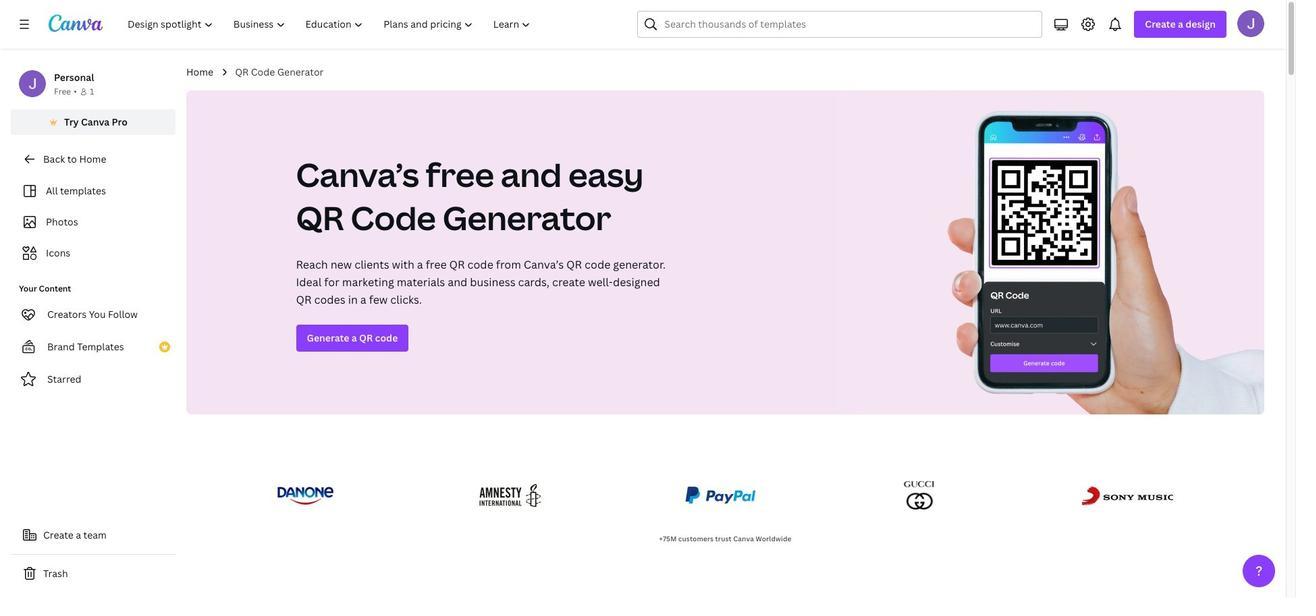 Task type: vqa. For each thing, say whether or not it's contained in the screenshot.
Trusted by ELEMENT
yes



Task type: describe. For each thing, give the bounding box(es) containing it.
preview of qr code generator tool image
[[832, 90, 1264, 414]]

amnesty international image
[[476, 479, 543, 512]]

paypal image
[[683, 479, 760, 512]]

sony music image
[[1080, 479, 1176, 512]]

gucci image
[[900, 479, 941, 512]]

trusted by element
[[258, 471, 1192, 520]]

jacob simon image
[[1237, 10, 1264, 37]]



Task type: locate. For each thing, give the bounding box(es) containing it.
danone image
[[274, 479, 336, 512]]

top level navigation element
[[119, 11, 542, 38]]

None search field
[[637, 11, 1042, 38]]

Search search field
[[664, 11, 1034, 37]]



